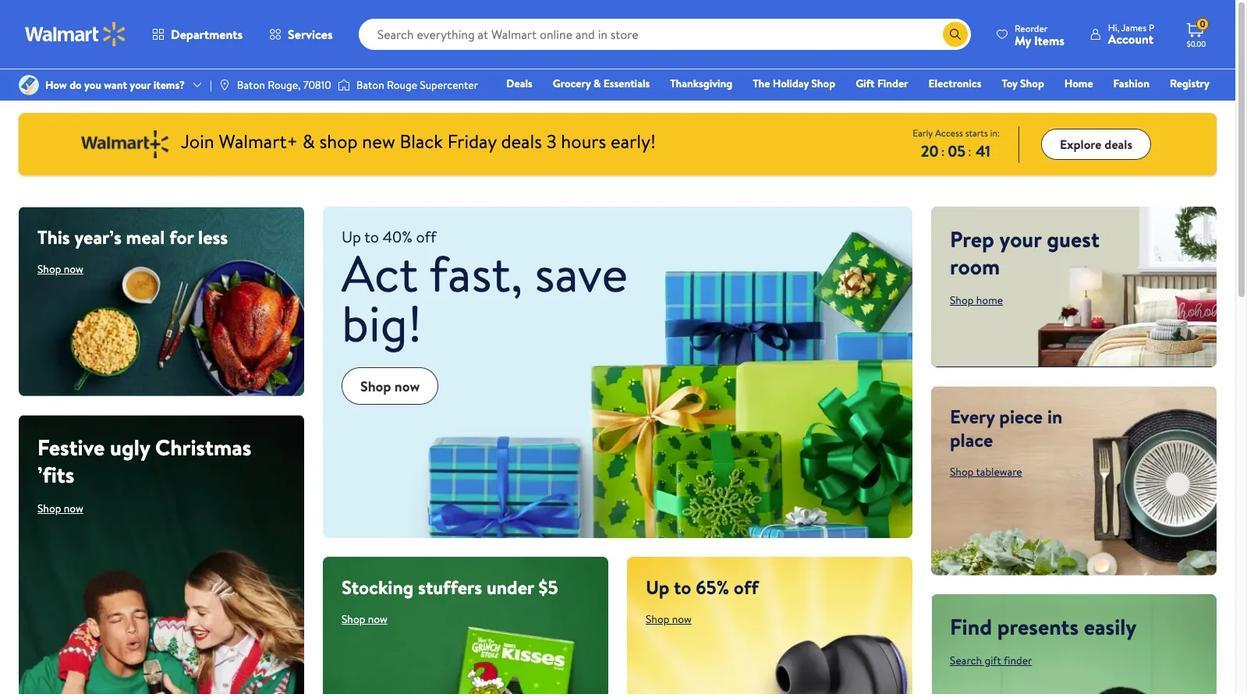 Task type: vqa. For each thing, say whether or not it's contained in the screenshot.
Act fast, save big!'s Shop now
yes



Task type: locate. For each thing, give the bounding box(es) containing it.
shop for festive ugly christmas 'fits
[[37, 501, 61, 517]]

1 horizontal spatial your
[[1000, 224, 1042, 254]]

1 horizontal spatial baton
[[356, 77, 384, 93]]

deals left '3'
[[501, 128, 542, 155]]

now down to
[[672, 612, 692, 628]]

shop down big!
[[361, 377, 391, 396]]

0 vertical spatial &
[[594, 76, 601, 91]]

walmart+
[[1164, 98, 1210, 113], [219, 128, 298, 155]]

& right the grocery
[[594, 76, 601, 91]]

deals
[[507, 76, 533, 91]]

stuffers
[[418, 575, 482, 601]]

under
[[487, 575, 534, 601]]

shop tableware
[[950, 464, 1023, 480]]

shop now link down up at the right bottom of page
[[646, 612, 692, 628]]

want
[[104, 77, 127, 93]]

 image right 70810
[[338, 77, 350, 93]]

every
[[950, 403, 995, 430]]

festive ugly christmas 'fits
[[37, 433, 251, 490]]

walmart+ down registry link
[[1164, 98, 1210, 113]]

shop
[[812, 76, 836, 91], [1021, 76, 1045, 91], [37, 261, 61, 277], [950, 293, 974, 308], [361, 377, 391, 396], [950, 464, 974, 480], [37, 501, 61, 517], [342, 612, 366, 628], [646, 612, 670, 628]]

0 horizontal spatial &
[[302, 128, 315, 155]]

tableware
[[977, 464, 1023, 480]]

1 horizontal spatial :
[[969, 142, 972, 160]]

shop now down up at the right bottom of page
[[646, 612, 692, 628]]

shop now link down big!
[[342, 368, 439, 405]]

walmart plus logo image
[[81, 130, 169, 158]]

shop down this
[[37, 261, 61, 277]]

easily
[[1084, 612, 1137, 642]]

your inside prep your guest room
[[1000, 224, 1042, 254]]

early!
[[611, 128, 656, 155]]

your right prep
[[1000, 224, 1042, 254]]

: right 05
[[969, 142, 972, 160]]

0 horizontal spatial  image
[[19, 75, 39, 95]]

deals link
[[500, 75, 540, 92]]

one debit link
[[1084, 97, 1150, 114]]

toy
[[1002, 76, 1018, 91]]

 image
[[218, 79, 231, 91]]

your right want
[[130, 77, 151, 93]]

baton left rouge
[[356, 77, 384, 93]]

1 vertical spatial your
[[1000, 224, 1042, 254]]

shop now link
[[37, 261, 83, 277], [342, 368, 439, 405], [37, 501, 83, 517], [342, 612, 388, 628], [646, 612, 692, 628]]

deals right explore
[[1105, 136, 1133, 153]]

shop tableware link
[[950, 464, 1023, 480]]

shop for prep your guest room
[[950, 293, 974, 308]]

electronics link
[[922, 75, 989, 92]]

shop now link down this
[[37, 261, 83, 277]]

shop for stocking stuffers under $5
[[342, 612, 366, 628]]

 image
[[19, 75, 39, 95], [338, 77, 350, 93]]

$5
[[539, 575, 558, 601]]

walmart+ right join
[[219, 128, 298, 155]]

shop now for up to 65% off
[[646, 612, 692, 628]]

walmart+ link
[[1157, 97, 1217, 114]]

now down this
[[64, 261, 83, 277]]

shop now link for this year's meal for less
[[37, 261, 83, 277]]

shop now down this
[[37, 261, 83, 277]]

0
[[1200, 17, 1206, 31]]

shop down up at the right bottom of page
[[646, 612, 670, 628]]

now for this year's meal for less
[[64, 261, 83, 277]]

shop now link down 'fits
[[37, 501, 83, 517]]

explore
[[1061, 136, 1102, 153]]

search icon image
[[950, 28, 962, 41]]

reorder my items
[[1015, 21, 1065, 49]]

0 horizontal spatial your
[[130, 77, 151, 93]]

1 horizontal spatial  image
[[338, 77, 350, 93]]

shop down stocking
[[342, 612, 366, 628]]

shop for every piece in place
[[950, 464, 974, 480]]

one
[[1091, 98, 1114, 113]]

:
[[942, 142, 945, 160], [969, 142, 972, 160]]

shop for act fast, save big!
[[361, 377, 391, 396]]

departments button
[[139, 16, 256, 53]]

1 baton from the left
[[237, 77, 265, 93]]

meal
[[126, 224, 165, 250]]

 image for baton
[[338, 77, 350, 93]]

items
[[1035, 32, 1065, 49]]

shop left "home"
[[950, 293, 974, 308]]

supercenter
[[420, 77, 478, 93]]

less
[[198, 224, 228, 250]]

&
[[594, 76, 601, 91], [302, 128, 315, 155]]

do
[[70, 77, 82, 93]]

registry
[[1170, 76, 1210, 91]]

'fits
[[37, 460, 74, 490]]

shop now
[[37, 261, 83, 277], [361, 377, 420, 396], [37, 501, 83, 517], [342, 612, 388, 628], [646, 612, 692, 628]]

0 vertical spatial walmart+
[[1164, 98, 1210, 113]]

: right 20
[[942, 142, 945, 160]]

now down 'fits
[[64, 501, 83, 517]]

black
[[400, 128, 443, 155]]

0 horizontal spatial :
[[942, 142, 945, 160]]

search
[[950, 653, 983, 669]]

now for festive ugly christmas 'fits
[[64, 501, 83, 517]]

debit
[[1117, 98, 1143, 113]]

shop down 'fits
[[37, 501, 61, 517]]

grocery
[[553, 76, 591, 91]]

place
[[950, 427, 993, 453]]

year's
[[75, 224, 122, 250]]

your
[[130, 77, 151, 93], [1000, 224, 1042, 254]]

shop right toy
[[1021, 76, 1045, 91]]

prep
[[950, 224, 995, 254]]

now down big!
[[395, 377, 420, 396]]

finder
[[878, 76, 909, 91]]

big!
[[342, 289, 422, 358]]

0 horizontal spatial baton
[[237, 77, 265, 93]]

0 horizontal spatial walmart+
[[219, 128, 298, 155]]

baton left rouge,
[[237, 77, 265, 93]]

this
[[37, 224, 70, 250]]

 image for how
[[19, 75, 39, 95]]

shop
[[319, 128, 358, 155]]

shop now down stocking
[[342, 612, 388, 628]]

shop now link for stocking stuffers under $5
[[342, 612, 388, 628]]

home
[[1065, 76, 1094, 91]]

|
[[210, 77, 212, 93]]

2 baton from the left
[[356, 77, 384, 93]]

 image left the how at the left of the page
[[19, 75, 39, 95]]

baton
[[237, 77, 265, 93], [356, 77, 384, 93]]

in
[[1048, 403, 1063, 430]]

the holiday shop link
[[746, 75, 843, 92]]

now
[[64, 261, 83, 277], [395, 377, 420, 396], [64, 501, 83, 517], [368, 612, 388, 628], [672, 612, 692, 628]]

shop now down big!
[[361, 377, 420, 396]]

prep your guest room
[[950, 224, 1100, 282]]

gift finder link
[[849, 75, 916, 92]]

thanksgiving link
[[663, 75, 740, 92]]

shop now link for festive ugly christmas 'fits
[[37, 501, 83, 517]]

early access starts in: 20 : 05 : 41
[[913, 126, 1000, 161]]

baton for baton rouge, 70810
[[237, 77, 265, 93]]

shop now link down stocking
[[342, 612, 388, 628]]

1 horizontal spatial &
[[594, 76, 601, 91]]

shop home
[[950, 293, 1004, 308]]

1 : from the left
[[942, 142, 945, 160]]

shop home link
[[950, 293, 1004, 308]]

shop for up to 65% off
[[646, 612, 670, 628]]

shop now link for up to 65% off
[[646, 612, 692, 628]]

shop now down 'fits
[[37, 501, 83, 517]]

now down stocking
[[368, 612, 388, 628]]

& left "shop"
[[302, 128, 315, 155]]

shop down place on the bottom of page
[[950, 464, 974, 480]]

the holiday shop
[[753, 76, 836, 91]]

1 horizontal spatial deals
[[1105, 136, 1133, 153]]

for
[[169, 224, 194, 250]]

explore deals button
[[1042, 129, 1152, 160]]

registry link
[[1163, 75, 1217, 92]]



Task type: describe. For each thing, give the bounding box(es) containing it.
services
[[288, 26, 333, 43]]

shop now for this year's meal for less
[[37, 261, 83, 277]]

gift
[[856, 76, 875, 91]]

p
[[1149, 21, 1155, 34]]

now for act fast, save big!
[[395, 377, 420, 396]]

starts
[[966, 126, 988, 139]]

fashion
[[1114, 76, 1150, 91]]

gift finder
[[856, 76, 909, 91]]

baton for baton rouge supercenter
[[356, 77, 384, 93]]

41
[[976, 140, 991, 161]]

to
[[674, 575, 692, 601]]

3
[[547, 128, 557, 155]]

christmas
[[155, 433, 251, 463]]

off
[[734, 575, 759, 601]]

join walmart+ & shop new black friday deals 3 hours early!
[[181, 128, 656, 155]]

search gift finder link
[[950, 653, 1033, 669]]

rouge
[[387, 77, 417, 93]]

save
[[535, 239, 628, 308]]

this year's meal for less
[[37, 224, 228, 250]]

essentials
[[604, 76, 650, 91]]

every piece in place
[[950, 403, 1063, 453]]

hours
[[561, 128, 607, 155]]

toy shop
[[1002, 76, 1045, 91]]

shop now for act fast, save big!
[[361, 377, 420, 396]]

walmart image
[[25, 22, 126, 47]]

act fast, save big!
[[342, 239, 628, 358]]

explore deals
[[1061, 136, 1133, 153]]

electronics
[[929, 76, 982, 91]]

services button
[[256, 16, 346, 53]]

05
[[948, 140, 966, 161]]

toy shop link
[[995, 75, 1052, 92]]

baton rouge, 70810
[[237, 77, 331, 93]]

now for up to 65% off
[[672, 612, 692, 628]]

grocery & essentials
[[553, 76, 650, 91]]

1 vertical spatial walmart+
[[219, 128, 298, 155]]

guest
[[1047, 224, 1100, 254]]

baton rouge supercenter
[[356, 77, 478, 93]]

70810
[[303, 77, 331, 93]]

now for stocking stuffers under $5
[[368, 612, 388, 628]]

piece
[[1000, 403, 1043, 430]]

reorder
[[1015, 21, 1048, 35]]

shop for this year's meal for less
[[37, 261, 61, 277]]

stocking stuffers under $5
[[342, 575, 558, 601]]

james
[[1122, 21, 1147, 34]]

join
[[181, 128, 214, 155]]

early
[[913, 126, 933, 139]]

access
[[936, 126, 964, 139]]

Search search field
[[359, 19, 971, 50]]

fast,
[[430, 239, 523, 308]]

finder
[[1004, 653, 1033, 669]]

ugly
[[110, 433, 150, 463]]

0 vertical spatial your
[[130, 77, 151, 93]]

friday
[[448, 128, 497, 155]]

new
[[362, 128, 395, 155]]

shop now for festive ugly christmas 'fits
[[37, 501, 83, 517]]

home
[[977, 293, 1004, 308]]

account
[[1109, 30, 1154, 48]]

deals inside button
[[1105, 136, 1133, 153]]

Walmart Site-Wide search field
[[359, 19, 971, 50]]

hi, james p account
[[1109, 21, 1155, 48]]

1 vertical spatial &
[[302, 128, 315, 155]]

holiday
[[773, 76, 809, 91]]

fashion link
[[1107, 75, 1157, 92]]

act
[[342, 239, 418, 308]]

items?
[[153, 77, 185, 93]]

how
[[45, 77, 67, 93]]

departments
[[171, 26, 243, 43]]

0 horizontal spatial deals
[[501, 128, 542, 155]]

gift
[[985, 653, 1002, 669]]

1 horizontal spatial walmart+
[[1164, 98, 1210, 113]]

up
[[646, 575, 670, 601]]

the
[[753, 76, 771, 91]]

home link
[[1058, 75, 1101, 92]]

shop now link for act fast, save big!
[[342, 368, 439, 405]]

2 : from the left
[[969, 142, 972, 160]]

presents
[[998, 612, 1079, 642]]

find
[[950, 612, 993, 642]]

shop now for stocking stuffers under $5
[[342, 612, 388, 628]]

thanksgiving
[[671, 76, 733, 91]]

how do you want your items?
[[45, 77, 185, 93]]

you
[[84, 77, 101, 93]]

search gift finder
[[950, 653, 1033, 669]]

find presents easily
[[950, 612, 1137, 642]]

up to 65% off
[[646, 575, 759, 601]]

shop right holiday
[[812, 76, 836, 91]]

my
[[1015, 32, 1032, 49]]

stocking
[[342, 575, 414, 601]]



